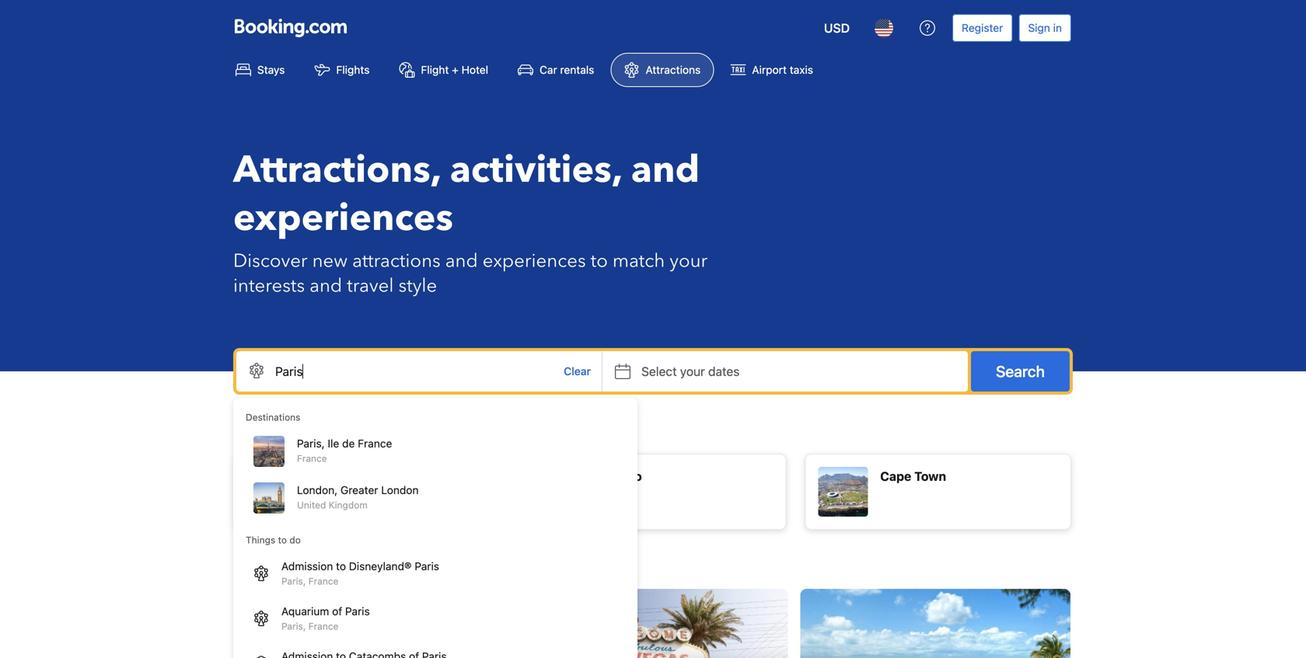 Task type: describe. For each thing, give the bounding box(es) containing it.
toronto
[[595, 469, 642, 484]]

france right de
[[358, 437, 392, 450]]

of
[[332, 605, 342, 618]]

town
[[915, 469, 947, 484]]

paris, ile de france france
[[297, 437, 392, 464]]

flight
[[421, 63, 449, 76]]

kingdom
[[329, 500, 368, 511]]

attractions
[[646, 63, 701, 76]]

flights link
[[301, 53, 383, 87]]

france inside "aquarium of paris paris, france"
[[309, 621, 339, 632]]

airport taxis
[[752, 63, 813, 76]]

discover
[[233, 248, 308, 274]]

london, greater london united kingdom
[[297, 484, 419, 511]]

attractions, activities, and experiences discover new attractions and experiences to match your interests and travel style
[[233, 145, 708, 299]]

hotel
[[462, 63, 488, 76]]

aquarium
[[282, 605, 329, 618]]

register link
[[953, 14, 1013, 42]]

to for do
[[278, 535, 287, 546]]

Where are you going? search field
[[236, 352, 602, 392]]

airport
[[752, 63, 787, 76]]

toronto link
[[520, 454, 787, 530]]

0 horizontal spatial and
[[310, 273, 342, 299]]

london,
[[297, 484, 338, 497]]

las vegas image
[[518, 590, 788, 659]]

sign in
[[1028, 21, 1062, 34]]

nearby
[[235, 555, 290, 577]]

admission to disneyland® paris paris, france
[[282, 560, 439, 587]]

london
[[381, 484, 419, 497]]

0 horizontal spatial experiences
[[233, 193, 453, 244]]

search
[[996, 362, 1045, 381]]

things to do
[[246, 535, 301, 546]]

flight + hotel
[[421, 63, 488, 76]]

greater
[[341, 484, 378, 497]]

attractions link
[[611, 53, 714, 87]]

register
[[962, 21, 1004, 34]]

usd
[[824, 21, 850, 35]]

things
[[246, 535, 275, 546]]

attractions
[[352, 248, 441, 274]]

do
[[290, 535, 301, 546]]

attractions,
[[233, 145, 441, 196]]

1 vertical spatial your
[[680, 364, 705, 379]]

sign
[[1028, 21, 1051, 34]]

travel
[[347, 273, 394, 299]]

searches
[[291, 420, 356, 441]]

paris, inside 'paris, ile de france france'
[[297, 437, 325, 450]]

key west image
[[800, 590, 1071, 659]]

car rentals link
[[505, 53, 608, 87]]

sign in link
[[1019, 14, 1072, 42]]

to for disneyland®
[[336, 560, 346, 573]]

recent searches
[[235, 420, 356, 441]]

de
[[342, 437, 355, 450]]



Task type: vqa. For each thing, say whether or not it's contained in the screenshot.
Discount
no



Task type: locate. For each thing, give the bounding box(es) containing it.
car rentals
[[540, 63, 594, 76]]

1 horizontal spatial experiences
[[483, 248, 586, 274]]

paris, down 'aquarium'
[[282, 621, 306, 632]]

paris
[[415, 560, 439, 573], [345, 605, 370, 618]]

1 vertical spatial experiences
[[483, 248, 586, 274]]

your right match on the top
[[670, 248, 708, 274]]

new
[[312, 248, 348, 274]]

clear button
[[553, 352, 602, 392]]

paris inside the admission to disneyland® paris paris, france
[[415, 560, 439, 573]]

2 horizontal spatial and
[[631, 145, 700, 196]]

clear
[[564, 365, 591, 378]]

france inside the admission to disneyland® paris paris, france
[[309, 576, 339, 587]]

stays link
[[222, 53, 298, 87]]

paris,
[[297, 437, 325, 450], [282, 576, 306, 587], [282, 621, 306, 632]]

activities,
[[450, 145, 622, 196]]

+
[[452, 63, 459, 76]]

destinations
[[246, 412, 301, 423]]

airport taxis link
[[717, 53, 827, 87]]

0 horizontal spatial paris
[[345, 605, 370, 618]]

cape
[[881, 469, 912, 484]]

flights
[[336, 63, 370, 76]]

paris, inside the admission to disneyland® paris paris, france
[[282, 576, 306, 587]]

1 horizontal spatial paris
[[415, 560, 439, 573]]

your inside attractions, activities, and experiences discover new attractions and experiences to match your interests and travel style
[[670, 248, 708, 274]]

to
[[591, 248, 608, 274], [278, 535, 287, 546], [336, 560, 346, 573]]

style
[[399, 273, 437, 299]]

admission
[[282, 560, 333, 573]]

france down searches
[[297, 453, 327, 464]]

0 vertical spatial experiences
[[233, 193, 453, 244]]

united
[[297, 500, 326, 511]]

cape town
[[881, 469, 947, 484]]

disneyland®
[[349, 560, 412, 573]]

cape town link
[[805, 454, 1072, 530]]

to right admission
[[336, 560, 346, 573]]

car
[[540, 63, 557, 76]]

paris inside "aquarium of paris paris, france"
[[345, 605, 370, 618]]

paris, left ile
[[297, 437, 325, 450]]

1 horizontal spatial to
[[336, 560, 346, 573]]

stays
[[257, 63, 285, 76]]

2 horizontal spatial to
[[591, 248, 608, 274]]

0 horizontal spatial to
[[278, 535, 287, 546]]

1 vertical spatial paris
[[345, 605, 370, 618]]

france
[[358, 437, 392, 450], [297, 453, 327, 464], [309, 576, 339, 587], [309, 621, 339, 632]]

paris, down admission
[[282, 576, 306, 587]]

2 vertical spatial to
[[336, 560, 346, 573]]

new york image
[[235, 590, 505, 659]]

in
[[1054, 21, 1062, 34]]

0 vertical spatial paris
[[415, 560, 439, 573]]

destinations
[[294, 555, 387, 577]]

0 vertical spatial your
[[670, 248, 708, 274]]

to inside attractions, activities, and experiences discover new attractions and experiences to match your interests and travel style
[[591, 248, 608, 274]]

to inside the admission to disneyland® paris paris, france
[[336, 560, 346, 573]]

1 vertical spatial to
[[278, 535, 287, 546]]

paris, inside "aquarium of paris paris, france"
[[282, 621, 306, 632]]

to left match on the top
[[591, 248, 608, 274]]

dates
[[708, 364, 740, 379]]

aquarium of paris paris, france
[[282, 605, 370, 632]]

nearby destinations
[[235, 555, 387, 577]]

1 vertical spatial paris,
[[282, 576, 306, 587]]

france down of
[[309, 621, 339, 632]]

interests
[[233, 273, 305, 299]]

recent
[[235, 420, 287, 441]]

1 horizontal spatial and
[[445, 248, 478, 274]]

france down admission
[[309, 576, 339, 587]]

ile
[[328, 437, 339, 450]]

flight + hotel link
[[386, 53, 502, 87]]

booking.com image
[[235, 19, 347, 37]]

experiences
[[233, 193, 453, 244], [483, 248, 586, 274]]

2 vertical spatial paris,
[[282, 621, 306, 632]]

paris right of
[[345, 605, 370, 618]]

rentals
[[560, 63, 594, 76]]

to left 'do'
[[278, 535, 287, 546]]

select
[[642, 364, 677, 379]]

0 vertical spatial paris,
[[297, 437, 325, 450]]

usd button
[[815, 9, 859, 47]]

your left dates
[[680, 364, 705, 379]]

and
[[631, 145, 700, 196], [445, 248, 478, 274], [310, 273, 342, 299]]

0 vertical spatial to
[[591, 248, 608, 274]]

select your dates
[[642, 364, 740, 379]]

your
[[670, 248, 708, 274], [680, 364, 705, 379]]

match
[[613, 248, 665, 274]]

taxis
[[790, 63, 813, 76]]

paris right disneyland®
[[415, 560, 439, 573]]

search button
[[971, 352, 1070, 392]]



